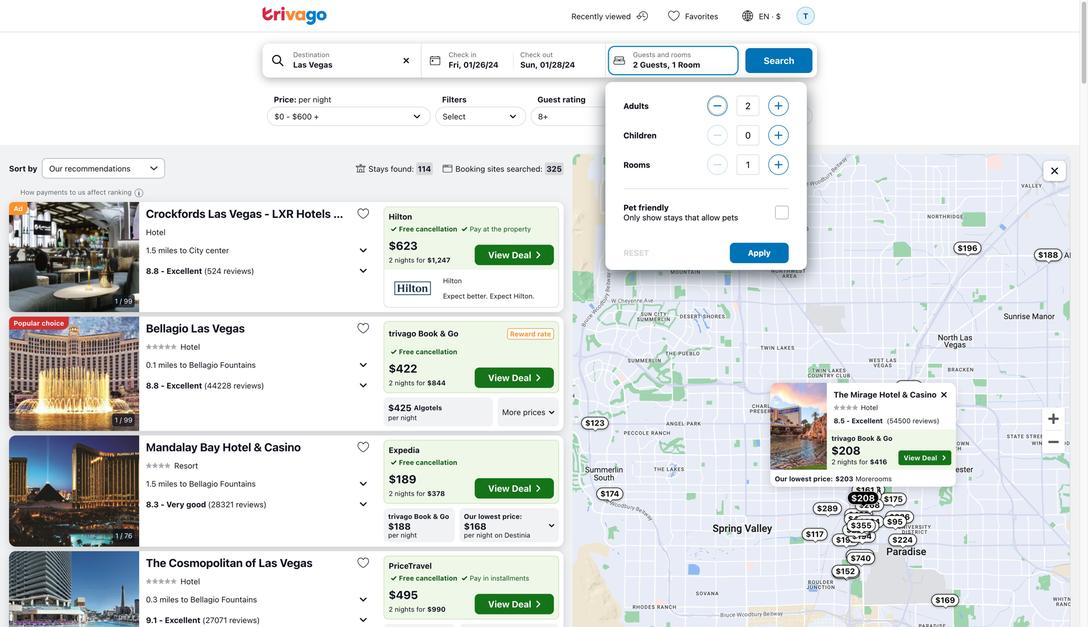 Task type: vqa. For each thing, say whether or not it's contained in the screenshot.
left 'property'
no



Task type: describe. For each thing, give the bounding box(es) containing it.
view deal for $422
[[489, 373, 532, 383]]

$169
[[936, 596, 956, 605]]

city center
[[730, 112, 770, 121]]

hotel button down mirage in the bottom right of the page
[[834, 404, 879, 412]]

trivago book & go $188 per night
[[388, 513, 450, 539]]

0 vertical spatial book
[[419, 329, 438, 338]]

reviews) right (54500
[[913, 417, 940, 425]]

hotels
[[296, 207, 331, 220]]

check for fri,
[[449, 51, 469, 59]]

stays
[[664, 213, 683, 222]]

99 for crockfords las vegas - lxr hotels & resorts at resorts world
[[124, 297, 132, 305]]

$208 for $208 2 nights for $416
[[832, 444, 861, 457]]

close image
[[940, 390, 950, 400]]

$123 button
[[582, 417, 609, 430]]

more prices
[[503, 408, 546, 417]]

sun,
[[521, 60, 538, 69]]

01/26/24
[[464, 60, 499, 69]]

$208 for $208
[[852, 493, 876, 504]]

excellent down mirage in the bottom right of the page
[[852, 417, 883, 425]]

1 horizontal spatial center
[[746, 112, 770, 121]]

center inside button
[[206, 246, 229, 255]]

$247
[[851, 551, 871, 560]]

lowest for $203
[[790, 475, 812, 483]]

las for bellagio
[[191, 322, 210, 335]]

1 horizontal spatial at
[[483, 225, 490, 233]]

1 resorts from the left
[[344, 207, 385, 220]]

crockfords
[[146, 207, 206, 220]]

adults
[[624, 101, 649, 111]]

0 horizontal spatial $623
[[389, 239, 418, 252]]

1 for mandalay bay hotel & casino
[[115, 532, 119, 540]]

2 for $623
[[389, 256, 393, 264]]

per down $425
[[388, 414, 399, 422]]

$234
[[860, 517, 881, 527]]

excellent for crockfords las vegas - lxr hotels & resorts at resorts world
[[167, 266, 202, 276]]

view for $495
[[489, 599, 510, 610]]

stays
[[369, 164, 389, 173]]

$0
[[275, 112, 284, 121]]

hotel button down crockfords
[[146, 227, 166, 237]]

property type button
[[627, 93, 718, 126]]

$117
[[806, 530, 824, 539]]

$268 button
[[856, 499, 885, 512]]

sites
[[488, 164, 505, 173]]

1.5 for crockfords las vegas - lxr hotels & resorts at resorts world
[[146, 246, 156, 255]]

2 inside guests and rooms 2 guests, 1 room
[[633, 60, 638, 69]]

1 horizontal spatial city
[[730, 112, 744, 121]]

pay at the property
[[470, 225, 531, 233]]

property type
[[633, 95, 687, 104]]

view for $422
[[489, 373, 510, 383]]

4 free cancellation from the top
[[399, 574, 458, 582]]

casino for the mirage hotel & casino
[[911, 390, 937, 399]]

sort by
[[9, 164, 37, 173]]

bellagio las vegas
[[146, 322, 245, 335]]

t button
[[795, 0, 818, 32]]

$95 button
[[884, 516, 907, 528]]

hotel button up the 0.1
[[146, 342, 200, 352]]

price: for $168
[[503, 513, 522, 521]]

0 vertical spatial $161 button
[[852, 484, 879, 497]]

nights inside $208 2 nights for $416
[[838, 458, 858, 466]]

2 cancellation from the top
[[416, 348, 458, 356]]

1 cancellation from the top
[[416, 225, 458, 233]]

0 horizontal spatial $189
[[389, 473, 417, 486]]

book inside trivago book & go $188 per night
[[414, 513, 432, 521]]

9.1 - excellent (27071 reviews)
[[146, 616, 260, 625]]

deal right $148 button
[[923, 454, 938, 462]]

$626 button
[[853, 490, 882, 503]]

$224 button
[[889, 534, 918, 546]]

0 horizontal spatial $495
[[389, 588, 418, 602]]

mandalay bay hotel & casino
[[146, 441, 301, 454]]

pay at the property button
[[460, 224, 531, 234]]

pay in installments
[[470, 574, 530, 582]]

property
[[633, 95, 668, 104]]

for inside $208 2 nights for $416
[[860, 458, 869, 466]]

3 free from the top
[[399, 459, 414, 467]]

to for crockfords
[[180, 246, 187, 255]]

$416
[[870, 458, 888, 466]]

$188 inside $188 button
[[1039, 250, 1059, 260]]

map region
[[573, 154, 1071, 627]]

on
[[495, 531, 503, 539]]

bellagio up the 0.1
[[146, 322, 189, 335]]

excellent for the cosmopolitan of las vegas
[[165, 616, 201, 625]]

that
[[685, 213, 700, 222]]

$95
[[888, 517, 903, 526]]

Destination search field
[[293, 59, 414, 71]]

bellagio for bay
[[189, 479, 218, 489]]

popular choice button
[[9, 317, 69, 330]]

$0 - $600 +
[[275, 112, 319, 121]]

9.1
[[146, 616, 157, 625]]

more image for adults
[[770, 96, 789, 116]]

1 / 76
[[115, 532, 132, 540]]

in for fri,
[[471, 51, 477, 59]]

view for $189
[[489, 483, 510, 494]]

$380
[[862, 466, 883, 475]]

$422 button
[[845, 509, 874, 521]]

0 horizontal spatial $196 button
[[870, 451, 897, 464]]

$194
[[853, 532, 873, 541]]

crockfords las vegas - lxr hotels & resorts at resorts world, (las vegas, usa) image
[[9, 202, 139, 312]]

rate
[[538, 330, 552, 338]]

night down $425
[[401, 414, 417, 422]]

more
[[503, 408, 521, 417]]

mandalay bay hotel & casino button
[[146, 440, 348, 454]]

nights for $422
[[395, 379, 415, 387]]

$224
[[893, 535, 914, 545]]

1.5 for mandalay bay hotel & casino
[[146, 479, 156, 489]]

show
[[643, 213, 662, 222]]

reset
[[624, 248, 650, 258]]

to left us
[[70, 188, 76, 196]]

2 for $422
[[389, 379, 393, 387]]

4 cancellation from the top
[[416, 574, 458, 582]]

crockfords las vegas - lxr hotels & resorts at resorts world button
[[146, 207, 476, 221]]

0 vertical spatial at
[[388, 207, 399, 220]]

bellagio for cosmopolitan
[[190, 595, 219, 604]]

1 horizontal spatial trivago book & go
[[832, 435, 893, 443]]

$152
[[836, 567, 856, 576]]

the for the cosmopolitan of las vegas
[[146, 556, 166, 570]]

0.3 miles to bellagio fountains button
[[146, 591, 370, 609]]

choice
[[42, 319, 64, 327]]

Children number field
[[737, 125, 760, 146]]

reviews) down 1.5 miles to bellagio fountains button
[[236, 500, 267, 509]]

2 nights for $378
[[389, 490, 445, 498]]

2 expect from the left
[[490, 292, 512, 300]]

reward rate
[[510, 330, 552, 338]]

(27071
[[203, 616, 227, 625]]

crockfords las vegas - lxr hotels & resorts at resorts world
[[146, 207, 476, 220]]

1 vertical spatial hilton
[[443, 277, 462, 285]]

Rooms number field
[[737, 155, 760, 175]]

1 free cancellation button from the top
[[389, 224, 458, 234]]

las for crockfords
[[208, 207, 227, 220]]

view deal right $148 button
[[904, 454, 938, 462]]

the cosmopolitan of las vegas, (las vegas, usa) image
[[9, 552, 139, 627]]

3 cancellation from the top
[[416, 459, 458, 467]]

view deal button for $189
[[475, 478, 554, 499]]

bellagio las vegas, (las vegas, usa) image
[[9, 317, 139, 431]]

mandalay bay hotel & casino, (las vegas, usa) image
[[9, 436, 139, 547]]

- for 8.8 - excellent (44228 reviews)
[[161, 381, 165, 390]]

3 free cancellation button from the top
[[389, 458, 458, 468]]

- for 8.5 - excellent (54500 reviews)
[[847, 417, 850, 425]]

to for mandalay
[[180, 479, 187, 489]]

mirage
[[851, 390, 878, 399]]

0 vertical spatial $422
[[389, 362, 418, 375]]

payments
[[36, 188, 68, 196]]

325
[[547, 164, 562, 173]]

rating
[[563, 95, 586, 104]]

$122 button
[[896, 381, 923, 393]]

1 for crockfords las vegas - lxr hotels & resorts at resorts world
[[115, 297, 118, 305]]

1 vertical spatial go
[[884, 435, 893, 443]]

hotel down bellagio las vegas
[[181, 342, 200, 351]]

for for $422
[[417, 379, 426, 387]]

recently viewed
[[572, 12, 631, 21]]

4 free cancellation button from the top
[[389, 573, 458, 584]]

2 vertical spatial las
[[259, 556, 278, 570]]

miles for crockfords
[[158, 246, 178, 255]]

view deal button for 2 nights for
[[899, 451, 952, 465]]

hotel button up 0.3
[[146, 577, 200, 586]]

$247 button
[[847, 550, 875, 562]]

the cosmopolitan of las vegas
[[146, 556, 313, 570]]

view deal button for $422
[[475, 368, 554, 388]]

bellagio for las
[[189, 360, 218, 370]]

hotel left $144
[[880, 390, 901, 399]]

view deal button for $495
[[475, 594, 554, 615]]

$161 for $161
[[856, 486, 875, 495]]

room
[[678, 60, 701, 69]]

$192 button
[[833, 534, 860, 546]]

more image
[[770, 126, 789, 145]]

the mirage hotel & casino
[[834, 390, 937, 399]]

to for the
[[181, 595, 188, 604]]

resort
[[174, 461, 198, 470]]

guest
[[538, 95, 561, 104]]

$161 for $161 $148
[[858, 522, 876, 531]]

view right $148 button
[[904, 454, 921, 462]]

+
[[314, 112, 319, 121]]

1 inside guests and rooms 2 guests, 1 room
[[673, 60, 676, 69]]

sort
[[9, 164, 26, 173]]

rooms
[[672, 51, 692, 59]]

$174 button
[[597, 488, 624, 500]]

- for 8.3 - very good (28321 reviews)
[[161, 500, 165, 509]]

prices
[[523, 408, 546, 417]]

$163 button
[[833, 567, 860, 579]]

1.5 miles to bellagio fountains button
[[146, 475, 370, 493]]

guests,
[[640, 60, 671, 69]]

the cosmopolitan of las vegas button
[[146, 556, 348, 570]]

$203
[[836, 475, 854, 483]]

view deal for $495
[[489, 599, 532, 610]]

pay for $495
[[470, 574, 482, 582]]

$189 button
[[847, 550, 875, 562]]

less image
[[708, 126, 728, 145]]

hotel up 0.3 miles to bellagio fountains
[[181, 577, 200, 586]]

price: for $203
[[814, 475, 834, 483]]

to for bellagio
[[180, 360, 187, 370]]

the mirage hotel & casino image
[[771, 383, 827, 470]]

booking sites searched: 325
[[456, 164, 562, 173]]

$740 button
[[847, 552, 876, 565]]



Task type: locate. For each thing, give the bounding box(es) containing it.
0 vertical spatial $208
[[832, 444, 861, 457]]

miles for mandalay
[[158, 479, 178, 489]]

1 vertical spatial fountains
[[220, 479, 256, 489]]

booking
[[456, 164, 486, 173]]

bellagio up 8.8 - excellent (44228 reviews)
[[189, 360, 218, 370]]

nights up $425
[[395, 379, 415, 387]]

0 horizontal spatial expect
[[443, 292, 465, 300]]

cancellation down pricetravel
[[416, 574, 458, 582]]

view deal up more
[[489, 373, 532, 383]]

our inside our lowest price: $168 per night on destinia
[[464, 513, 477, 521]]

view up our lowest price: $168 per night on destinia
[[489, 483, 510, 494]]

(28321
[[208, 500, 234, 509]]

lowest left $203
[[790, 475, 812, 483]]

check inside 'check out sun, 01/28/24'
[[521, 51, 541, 59]]

1.5 up 8.3
[[146, 479, 156, 489]]

$
[[776, 12, 781, 21]]

1 vertical spatial pay
[[470, 574, 482, 582]]

$495 button
[[845, 513, 874, 526]]

1 vertical spatial $208
[[852, 493, 876, 504]]

1 horizontal spatial price:
[[814, 475, 834, 483]]

8.8 for bellagio las vegas
[[146, 381, 159, 390]]

guest rating
[[538, 95, 586, 104]]

$289
[[818, 504, 839, 513]]

in inside check in fri, 01/26/24
[[471, 51, 477, 59]]

2 99 from the top
[[124, 416, 132, 424]]

0 vertical spatial pay
[[470, 225, 482, 233]]

type
[[670, 95, 687, 104]]

in inside button
[[483, 574, 489, 582]]

1 vertical spatial $495
[[389, 588, 418, 602]]

0 vertical spatial center
[[746, 112, 770, 121]]

0 vertical spatial 1 / 99
[[115, 297, 132, 305]]

fountains for vegas
[[220, 360, 256, 370]]

1 check from the left
[[449, 51, 469, 59]]

expect left better. on the top of the page
[[443, 292, 465, 300]]

miles for bellagio
[[158, 360, 178, 370]]

0 horizontal spatial $196
[[874, 453, 893, 462]]

hotel inside button
[[223, 441, 251, 454]]

night left on
[[477, 531, 493, 539]]

0 vertical spatial $196
[[958, 243, 978, 253]]

nights up hilton image
[[395, 256, 415, 264]]

popular choice
[[14, 319, 64, 327]]

bellagio las vegas button
[[146, 321, 348, 335]]

- for 8.8 - excellent (524 reviews)
[[161, 266, 165, 276]]

property
[[504, 225, 531, 233]]

better.
[[467, 292, 488, 300]]

0 vertical spatial trivago book & go
[[389, 329, 459, 338]]

1 horizontal spatial the
[[834, 390, 849, 399]]

fountains inside button
[[220, 360, 256, 370]]

book down hilton image
[[419, 329, 438, 338]]

fountains for of
[[222, 595, 257, 604]]

$623 inside button
[[862, 465, 883, 474]]

city inside button
[[189, 246, 204, 255]]

1 8.8 from the top
[[146, 266, 159, 276]]

to up 9.1 - excellent (27071 reviews)
[[181, 595, 188, 604]]

0 vertical spatial more image
[[770, 96, 789, 116]]

reviews) for bellagio las vegas
[[234, 381, 264, 390]]

1 vertical spatial $623
[[862, 465, 883, 474]]

cancellation up $378
[[416, 459, 458, 467]]

0 vertical spatial $495
[[849, 515, 870, 524]]

nights for $623
[[395, 256, 415, 264]]

for left $844
[[417, 379, 426, 387]]

1 vertical spatial in
[[483, 574, 489, 582]]

1 / 99 for crockfords las vegas - lxr hotels & resorts at resorts world
[[115, 297, 132, 305]]

at left the "the"
[[483, 225, 490, 233]]

0 vertical spatial less image
[[708, 96, 728, 116]]

- down 1.5 miles to city center
[[161, 266, 165, 276]]

apply button
[[730, 243, 789, 263]]

$623 up morerooms
[[862, 465, 883, 474]]

0 vertical spatial 8.8
[[146, 266, 159, 276]]

$208 inside "button"
[[852, 493, 876, 504]]

/ for crockfords las vegas - lxr hotels & resorts at resorts world
[[120, 297, 122, 305]]

0 vertical spatial $161
[[856, 486, 875, 495]]

- for 9.1 - excellent (27071 reviews)
[[159, 616, 163, 625]]

trivago book & go down hilton image
[[389, 329, 459, 338]]

0 horizontal spatial at
[[388, 207, 399, 220]]

price: up destinia
[[503, 513, 522, 521]]

las up 0.1 miles to bellagio fountains
[[191, 322, 210, 335]]

resorts left world at the top left of page
[[401, 207, 442, 220]]

0 vertical spatial go
[[448, 329, 459, 338]]

favorites
[[686, 12, 719, 21]]

$355
[[851, 521, 872, 530]]

reviews) for crockfords las vegas - lxr hotels & resorts at resorts world
[[224, 266, 254, 276]]

$196 for $196 button to the left
[[874, 453, 893, 462]]

$425
[[388, 403, 412, 413]]

$117 button
[[802, 528, 828, 541]]

view deal button for $623
[[475, 245, 554, 265]]

2 8.8 from the top
[[146, 381, 159, 390]]

vegas for crockfords
[[229, 207, 262, 220]]

less image left the location
[[708, 96, 728, 116]]

trivago down 8.5
[[832, 435, 856, 443]]

1 horizontal spatial lowest
[[790, 475, 812, 483]]

8.5
[[834, 417, 845, 425]]

2 free from the top
[[399, 348, 414, 356]]

hilton image
[[389, 281, 437, 296]]

1 vertical spatial 99
[[124, 416, 132, 424]]

1 vertical spatial more image
[[770, 155, 789, 174]]

1 / 99 for bellagio las vegas
[[115, 416, 132, 424]]

our for $203
[[775, 475, 788, 483]]

2 for $495
[[389, 606, 393, 614]]

1 horizontal spatial $188
[[1039, 250, 1059, 260]]

trivago book & go up $208 2 nights for $416
[[832, 435, 893, 443]]

1 horizontal spatial $495
[[849, 515, 870, 524]]

cancellation down world at the top left of page
[[416, 225, 458, 233]]

$495 inside button
[[849, 515, 870, 524]]

1 vertical spatial the
[[146, 556, 166, 570]]

go up $148
[[884, 435, 893, 443]]

check inside check in fri, 01/26/24
[[449, 51, 469, 59]]

$152 $626
[[836, 492, 878, 576]]

book up $208 2 nights for $416
[[858, 435, 875, 443]]

lowest for $168
[[479, 513, 501, 521]]

of
[[245, 556, 256, 570]]

1 expect from the left
[[443, 292, 465, 300]]

1 1 / 99 from the top
[[115, 297, 132, 305]]

0 vertical spatial $196 button
[[954, 242, 982, 254]]

view deal button down installments
[[475, 594, 554, 615]]

8.8 - excellent (524 reviews)
[[146, 266, 254, 276]]

reward
[[510, 330, 536, 338]]

2 nights for $844
[[389, 379, 446, 387]]

vegas for bellagio
[[212, 322, 245, 335]]

las
[[208, 207, 227, 220], [191, 322, 210, 335], [259, 556, 278, 570]]

1 vertical spatial 8.8
[[146, 381, 159, 390]]

more image
[[770, 96, 789, 116], [770, 155, 789, 174]]

1 vertical spatial at
[[483, 225, 490, 233]]

children
[[624, 131, 657, 140]]

1 vertical spatial vegas
[[212, 322, 245, 335]]

more image up more image
[[770, 96, 789, 116]]

cancellation up $844
[[416, 348, 458, 356]]

casino for mandalay bay hotel & casino
[[264, 441, 301, 454]]

our down the mirage hotel & casino image
[[775, 475, 788, 483]]

our for $168
[[464, 513, 477, 521]]

0 vertical spatial trivago
[[389, 329, 417, 338]]

1 99 from the top
[[124, 297, 132, 305]]

0 vertical spatial 99
[[124, 297, 132, 305]]

0 vertical spatial city
[[730, 112, 744, 121]]

$208 button
[[848, 491, 880, 505]]

2 up $425
[[389, 379, 393, 387]]

vegas inside the "bellagio las vegas" button
[[212, 322, 245, 335]]

1 for bellagio las vegas
[[115, 416, 118, 424]]

t
[[804, 11, 809, 21]]

more image for rooms
[[770, 155, 789, 174]]

1 vertical spatial $189
[[851, 551, 871, 561]]

2 less image from the top
[[708, 155, 728, 174]]

free cancellation button up 2 nights for $1,247
[[389, 224, 458, 234]]

2 down guests
[[633, 60, 638, 69]]

1 horizontal spatial $189
[[851, 551, 871, 561]]

recently viewed button
[[558, 0, 659, 32]]

2 vertical spatial vegas
[[280, 556, 313, 570]]

1 vertical spatial $161 button
[[854, 520, 880, 533]]

1 free from the top
[[399, 225, 414, 233]]

8.8 - excellent (44228 reviews)
[[146, 381, 264, 390]]

go down $378
[[440, 513, 450, 521]]

2 for $189
[[389, 490, 393, 498]]

1 1.5 from the top
[[146, 246, 156, 255]]

2 vertical spatial trivago
[[388, 513, 413, 521]]

trivago down hilton image
[[389, 329, 417, 338]]

excellent for bellagio las vegas
[[167, 381, 202, 390]]

less image down less icon
[[708, 155, 728, 174]]

1 horizontal spatial in
[[483, 574, 489, 582]]

1 free cancellation from the top
[[399, 225, 458, 233]]

1 horizontal spatial $196 button
[[954, 242, 982, 254]]

1 horizontal spatial expect
[[490, 292, 512, 300]]

casino left close icon
[[911, 390, 937, 399]]

1 vertical spatial $196 button
[[870, 451, 897, 464]]

view deal for $189
[[489, 483, 532, 494]]

trivago logo image
[[263, 7, 327, 25]]

the
[[492, 225, 502, 233]]

-
[[287, 112, 290, 121], [265, 207, 270, 220], [161, 266, 165, 276], [161, 381, 165, 390], [847, 417, 850, 425], [161, 500, 165, 509], [159, 616, 163, 625]]

1 vertical spatial las
[[191, 322, 210, 335]]

2 check from the left
[[521, 51, 541, 59]]

0 horizontal spatial the
[[146, 556, 166, 570]]

vegas inside crockfords las vegas - lxr hotels & resorts at resorts world button
[[229, 207, 262, 220]]

0 horizontal spatial our
[[464, 513, 477, 521]]

for for $189
[[417, 490, 426, 498]]

less image for adults
[[708, 96, 728, 116]]

2 1.5 from the top
[[146, 479, 156, 489]]

per left on
[[464, 531, 475, 539]]

1 vertical spatial less image
[[708, 155, 728, 174]]

1 vertical spatial $196
[[874, 453, 893, 462]]

hotel down mirage in the bottom right of the page
[[861, 404, 879, 412]]

1 vertical spatial $422
[[849, 510, 870, 520]]

deal for $189
[[512, 483, 532, 494]]

viewed
[[606, 12, 631, 21]]

deal for $422
[[512, 373, 532, 383]]

pay left the "the"
[[470, 225, 482, 233]]

per up '$600'
[[299, 95, 311, 104]]

2 resorts from the left
[[401, 207, 442, 220]]

expect left hilton.
[[490, 292, 512, 300]]

& inside trivago book & go $188 per night
[[433, 513, 438, 521]]

$422 up $355
[[849, 510, 870, 520]]

1 horizontal spatial resorts
[[401, 207, 442, 220]]

$188 inside trivago book & go $188 per night
[[388, 521, 411, 532]]

the for the mirage hotel & casino
[[834, 390, 849, 399]]

go inside trivago book & go $188 per night
[[440, 513, 450, 521]]

view
[[489, 250, 510, 260], [489, 373, 510, 383], [904, 454, 921, 462], [489, 483, 510, 494], [489, 599, 510, 610]]

for for $495
[[417, 606, 426, 614]]

76
[[124, 532, 132, 540]]

hilton down $1,247
[[443, 277, 462, 285]]

vegas inside the cosmopolitan of las vegas button
[[280, 556, 313, 570]]

1 horizontal spatial $623
[[862, 465, 883, 474]]

less image
[[708, 96, 728, 116], [708, 155, 728, 174]]

free cancellation down expedia
[[399, 459, 458, 467]]

more image down more image
[[770, 155, 789, 174]]

- inside button
[[265, 207, 270, 220]]

the up 0.3
[[146, 556, 166, 570]]

hotel down crockfords
[[146, 227, 166, 237]]

bellagio inside button
[[189, 360, 218, 370]]

check
[[449, 51, 469, 59], [521, 51, 541, 59]]

destination
[[293, 51, 330, 59]]

0.3
[[146, 595, 158, 604]]

night up "+"
[[313, 95, 332, 104]]

0 horizontal spatial city
[[189, 246, 204, 255]]

$740
[[851, 554, 872, 563]]

by
[[28, 164, 37, 173]]

per inside our lowest price: $168 per night on destinia
[[464, 531, 475, 539]]

1 vertical spatial trivago book & go
[[832, 435, 893, 443]]

0 vertical spatial casino
[[911, 390, 937, 399]]

mandalay
[[146, 441, 198, 454]]

clear image
[[401, 55, 412, 66]]

0.1
[[146, 360, 156, 370]]

2 1 / 99 from the top
[[115, 416, 132, 424]]

2 up our lowest price: $203 morerooms
[[832, 458, 836, 466]]

view down the pay at the property
[[489, 250, 510, 260]]

trivago inside trivago book & go $188 per night
[[388, 513, 413, 521]]

0 vertical spatial hilton
[[389, 212, 412, 221]]

1 vertical spatial 1.5
[[146, 479, 156, 489]]

0 vertical spatial in
[[471, 51, 477, 59]]

/ for mandalay bay hotel & casino
[[120, 532, 122, 540]]

0 vertical spatial /
[[120, 297, 122, 305]]

our lowest price: $168 per night on destinia
[[464, 513, 531, 539]]

deal for $623
[[512, 250, 532, 260]]

$422
[[389, 362, 418, 375], [849, 510, 870, 520]]

$161 inside $161 $148
[[858, 522, 876, 531]]

installments
[[491, 574, 530, 582]]

hilton
[[389, 212, 412, 221], [443, 277, 462, 285]]

per inside trivago book & go $188 per night
[[388, 531, 399, 539]]

view for $623
[[489, 250, 510, 260]]

1 vertical spatial trivago
[[832, 435, 856, 443]]

ad
[[14, 205, 23, 213]]

1 horizontal spatial $422
[[849, 510, 870, 520]]

0.1 miles to bellagio fountains
[[146, 360, 256, 370]]

view deal for $623
[[489, 250, 532, 260]]

reviews) for the cosmopolitan of las vegas
[[229, 616, 260, 625]]

/ for bellagio las vegas
[[120, 416, 122, 424]]

free down expedia
[[399, 459, 414, 467]]

miles down resort button
[[158, 479, 178, 489]]

1 vertical spatial 1 / 99
[[115, 416, 132, 424]]

vegas left lxr
[[229, 207, 262, 220]]

$208 2 nights for $416
[[832, 444, 888, 466]]

reviews) right (524
[[224, 266, 254, 276]]

fountains for hotel
[[220, 479, 256, 489]]

2 vertical spatial /
[[120, 532, 122, 540]]

$123
[[586, 419, 605, 428]]

center
[[746, 112, 770, 121], [206, 246, 229, 255]]

$196 for rightmost $196 button
[[958, 243, 978, 253]]

$208 inside $208 2 nights for $416
[[832, 444, 861, 457]]

check for sun,
[[521, 51, 541, 59]]

8.8 for crockfords las vegas - lxr hotels & resorts at resorts world
[[146, 266, 159, 276]]

excellent down 0.3 miles to bellagio fountains
[[165, 616, 201, 625]]

Destination field
[[263, 44, 421, 78]]

1 vertical spatial city
[[189, 246, 204, 255]]

center down the location
[[746, 112, 770, 121]]

2 more image from the top
[[770, 155, 789, 174]]

0 vertical spatial fountains
[[220, 360, 256, 370]]

2 nights for $1,247
[[389, 256, 451, 264]]

- left lxr
[[265, 207, 270, 220]]

free cancellation button down expedia
[[389, 458, 458, 468]]

lowest inside our lowest price: $168 per night on destinia
[[479, 513, 501, 521]]

view down the pay in installments
[[489, 599, 510, 610]]

1.5 miles to bellagio fountains
[[146, 479, 256, 489]]

reset button
[[624, 248, 650, 258]]

- right 8.3
[[161, 500, 165, 509]]

good
[[186, 500, 206, 509]]

deal up our lowest price: $168 per night on destinia
[[512, 483, 532, 494]]

out
[[543, 51, 553, 59]]

$161 $148
[[858, 446, 898, 531]]

night inside our lowest price: $168 per night on destinia
[[477, 531, 493, 539]]

miles for the
[[160, 595, 179, 604]]

morerooms
[[856, 475, 892, 483]]

nights for $495
[[395, 606, 415, 614]]

expect
[[443, 292, 465, 300], [490, 292, 512, 300]]

at down stays found: 114 at the left of the page
[[388, 207, 399, 220]]

0 vertical spatial 1.5
[[146, 246, 156, 255]]

1 less image from the top
[[708, 96, 728, 116]]

miles inside button
[[158, 360, 178, 370]]

casino inside button
[[264, 441, 301, 454]]

free cancellation button down pricetravel
[[389, 573, 458, 584]]

1 vertical spatial book
[[858, 435, 875, 443]]

$148
[[878, 446, 898, 456]]

found:
[[391, 164, 414, 173]]

None checkbox
[[776, 206, 789, 219]]

2 vertical spatial go
[[440, 513, 450, 521]]

1 vertical spatial lowest
[[479, 513, 501, 521]]

view deal button up more
[[475, 368, 554, 388]]

city
[[730, 112, 744, 121], [189, 246, 204, 255]]

our lowest price: $203 morerooms
[[775, 475, 892, 483]]

vegas right of at left
[[280, 556, 313, 570]]

0 horizontal spatial in
[[471, 51, 477, 59]]

free cancellation down pricetravel
[[399, 574, 458, 582]]

0 vertical spatial lowest
[[790, 475, 812, 483]]

nights up $203
[[838, 458, 858, 466]]

1 pay from the top
[[470, 225, 482, 233]]

for for $623
[[417, 256, 426, 264]]

2 inside $208 2 nights for $416
[[832, 458, 836, 466]]

0 vertical spatial vegas
[[229, 207, 262, 220]]

free down pricetravel
[[399, 574, 414, 582]]

pay left installments
[[470, 574, 482, 582]]

0 horizontal spatial lowest
[[479, 513, 501, 521]]

3 free cancellation from the top
[[399, 459, 458, 467]]

to up 8.8 - excellent (44228 reviews)
[[180, 360, 187, 370]]

in for installments
[[483, 574, 489, 582]]

deal for $495
[[512, 599, 532, 610]]

99 for bellagio las vegas
[[124, 416, 132, 424]]

en · $ button
[[732, 0, 795, 32]]

2 pay from the top
[[470, 574, 482, 582]]

bellagio
[[146, 322, 189, 335], [189, 360, 218, 370], [189, 479, 218, 489], [190, 595, 219, 604]]

2 free cancellation button from the top
[[389, 347, 458, 357]]

price: inside our lowest price: $168 per night on destinia
[[503, 513, 522, 521]]

1 horizontal spatial casino
[[911, 390, 937, 399]]

pay for $623
[[470, 225, 482, 233]]

0 horizontal spatial $422
[[389, 362, 418, 375]]

1 / 99
[[115, 297, 132, 305], [115, 416, 132, 424]]

$189 inside button
[[851, 551, 871, 561]]

for
[[417, 256, 426, 264], [417, 379, 426, 387], [860, 458, 869, 466], [417, 490, 426, 498], [417, 606, 426, 614]]

1 horizontal spatial hilton
[[443, 277, 462, 285]]

in up "01/26/24"
[[471, 51, 477, 59]]

deal down installments
[[512, 599, 532, 610]]

$161 button
[[852, 484, 879, 497], [854, 520, 880, 533]]

rooms
[[624, 160, 651, 169]]

- right 9.1
[[159, 616, 163, 625]]

- for $0 - $600 +
[[287, 112, 290, 121]]

friendly
[[639, 203, 669, 212]]

cosmopolitan
[[169, 556, 243, 570]]

las right crockfords
[[208, 207, 227, 220]]

las right of at left
[[259, 556, 278, 570]]

1 vertical spatial /
[[120, 416, 122, 424]]

check up fri,
[[449, 51, 469, 59]]

lowest up $168
[[479, 513, 501, 521]]

0 vertical spatial our
[[775, 475, 788, 483]]

for left $378
[[417, 490, 426, 498]]

0 horizontal spatial $188
[[388, 521, 411, 532]]

1 vertical spatial $161
[[858, 522, 876, 531]]

excellent down 1.5 miles to city center
[[167, 266, 202, 276]]

search button
[[746, 48, 813, 73]]

less image for rooms
[[708, 155, 728, 174]]

to inside button
[[180, 360, 187, 370]]

the left mirage in the bottom right of the page
[[834, 390, 849, 399]]

pay in installments button
[[460, 573, 530, 584]]

the inside button
[[146, 556, 166, 570]]

Adults number field
[[737, 96, 760, 116]]

nights for $189
[[395, 490, 415, 498]]

$161
[[856, 486, 875, 495], [858, 522, 876, 531]]

in left installments
[[483, 574, 489, 582]]

$422 inside 'button'
[[849, 510, 870, 520]]

0 horizontal spatial trivago book & go
[[389, 329, 459, 338]]

$623
[[389, 239, 418, 252], [862, 465, 883, 474]]

fountains up (28321
[[220, 479, 256, 489]]

reviews) down 0.3 miles to bellagio fountains button in the left of the page
[[229, 616, 260, 625]]

1 more image from the top
[[770, 96, 789, 116]]

2 up hilton image
[[389, 256, 393, 264]]

miles right 0.3
[[160, 595, 179, 604]]

1 vertical spatial casino
[[264, 441, 301, 454]]

01/28/24
[[540, 60, 576, 69]]

$623 up 2 nights for $1,247
[[389, 239, 418, 252]]

2 free cancellation from the top
[[399, 348, 458, 356]]

night inside trivago book & go $188 per night
[[401, 531, 417, 539]]

$422 up 2 nights for $844
[[389, 362, 418, 375]]

1 vertical spatial price:
[[503, 513, 522, 521]]

1 horizontal spatial our
[[775, 475, 788, 483]]

ad button
[[9, 202, 27, 215]]

4 free from the top
[[399, 574, 414, 582]]

view deal down property
[[489, 250, 532, 260]]

nights left $990
[[395, 606, 415, 614]]

0 horizontal spatial check
[[449, 51, 469, 59]]

view deal button down property
[[475, 245, 554, 265]]

$169 button
[[932, 594, 960, 607]]

0 vertical spatial the
[[834, 390, 849, 399]]

$234 button
[[856, 516, 885, 528]]

ranking
[[108, 188, 132, 196]]



